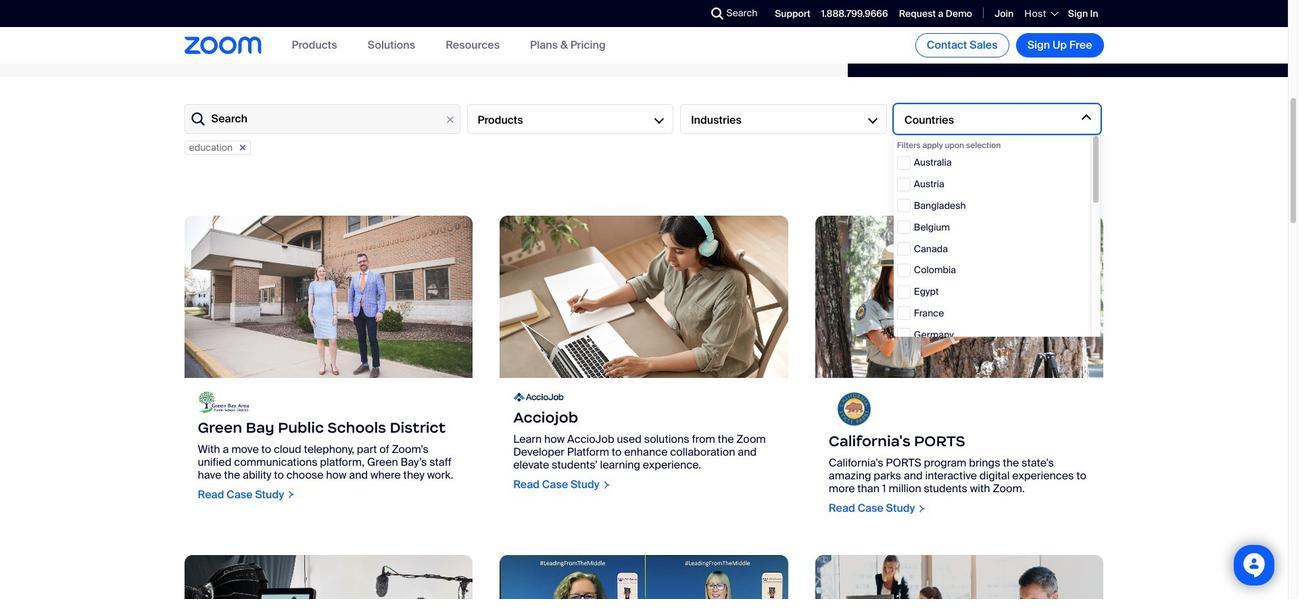 Task type: vqa. For each thing, say whether or not it's contained in the screenshot.
bottom California's PORTS Image
yes



Task type: describe. For each thing, give the bounding box(es) containing it.
0 vertical spatial california's ports image
[[815, 216, 1104, 378]]

green bay area public school district logo image
[[198, 391, 248, 413]]

man & woman standing outside a school. image
[[184, 216, 473, 378]]

search image
[[711, 7, 723, 20]]



Task type: locate. For each thing, give the bounding box(es) containing it.
california's ports image
[[815, 216, 1104, 378], [829, 391, 880, 427]]

1 vertical spatial california's ports image
[[829, 391, 880, 427]]

0 vertical spatial acciojob image
[[500, 216, 788, 378]]

clear search image
[[443, 112, 457, 127]]

acciojob image
[[500, 216, 788, 378], [513, 391, 564, 403]]

zoom logo image
[[184, 37, 261, 54]]

search image
[[711, 7, 723, 20]]

None search field
[[662, 3, 714, 24]]

None text field
[[184, 104, 460, 134]]

1 vertical spatial acciojob image
[[513, 391, 564, 403]]



